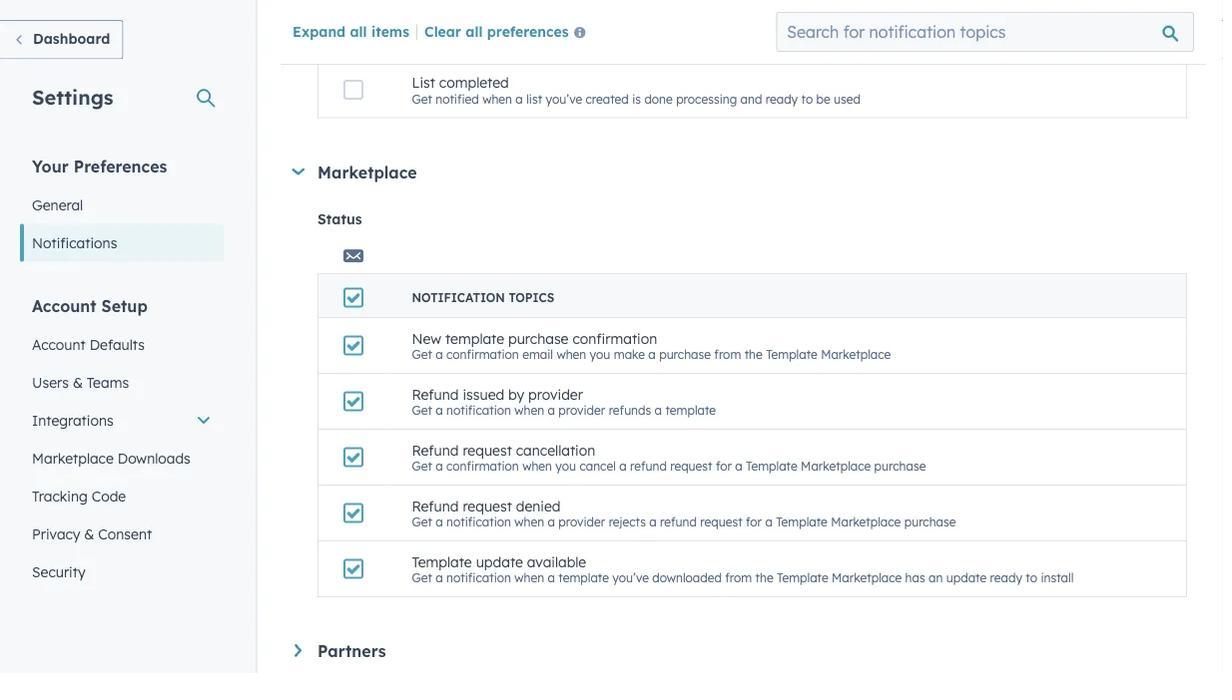 Task type: vqa. For each thing, say whether or not it's contained in the screenshot.
LIMIT for Limit cookies to subdomains
no



Task type: describe. For each thing, give the bounding box(es) containing it.
used
[[834, 91, 861, 106]]

ready inside template update available get a notification when a template you've downloaded from the template marketplace has an update ready to install
[[990, 571, 1022, 586]]

your preferences
[[32, 156, 167, 176]]

and
[[740, 91, 762, 106]]

marketplace inside template update available get a notification when a template you've downloaded from the template marketplace has an update ready to install
[[832, 571, 902, 586]]

your
[[32, 156, 69, 176]]

install
[[1041, 571, 1074, 586]]

account for account setup
[[32, 296, 96, 316]]

integrations button
[[20, 402, 224, 440]]

preferences
[[74, 156, 167, 176]]

marketplace downloads link
[[20, 440, 224, 478]]

account defaults
[[32, 336, 145, 353]]

partners button
[[295, 642, 1187, 662]]

clear all preferences button
[[424, 21, 594, 45]]

completed
[[439, 74, 509, 91]]

an
[[929, 571, 943, 586]]

template inside the refund issued by provider get a notification when a provider refunds a template
[[665, 403, 716, 418]]

account defaults link
[[20, 326, 224, 364]]

items
[[371, 22, 409, 40]]

clear all preferences
[[424, 22, 569, 40]]

confirmation up refunds in the bottom of the page
[[573, 330, 657, 347]]

by
[[508, 386, 524, 403]]

notification for request
[[446, 515, 511, 530]]

tracking
[[32, 488, 88, 505]]

when inside new template purchase confirmation get a confirmation email when you make a purchase from the template marketplace
[[557, 347, 586, 362]]

you've inside template update available get a notification when a template you've downloaded from the template marketplace has an update ready to install
[[612, 571, 649, 586]]

clear
[[424, 22, 461, 40]]

template inside "refund request cancellation get a confirmation when you cancel a refund request for a template marketplace purchase"
[[746, 459, 798, 474]]

1 topics from the top
[[509, 34, 554, 49]]

marketplace button
[[291, 162, 1187, 182]]

issued
[[463, 386, 504, 403]]

ready inside 'list completed get notified when a list you've created is done processing and ready to be used'
[[766, 91, 798, 106]]

has
[[905, 571, 925, 586]]

1 horizontal spatial update
[[946, 571, 987, 586]]

setup
[[101, 296, 148, 316]]

get inside "refund request cancellation get a confirmation when you cancel a refund request for a template marketplace purchase"
[[412, 459, 432, 474]]

cancel
[[580, 459, 616, 474]]

for inside "refund request cancellation get a confirmation when you cancel a refund request for a template marketplace purchase"
[[716, 459, 732, 474]]

privacy & consent link
[[20, 516, 224, 554]]

available
[[527, 553, 586, 571]]

provider up cancellation
[[558, 403, 605, 418]]

expand all items button
[[293, 22, 409, 40]]

you inside new template purchase confirmation get a confirmation email when you make a purchase from the template marketplace
[[590, 347, 610, 362]]

refund inside refund request denied get a notification when a provider rejects a refund request for a template marketplace purchase
[[660, 515, 697, 530]]

& for privacy
[[84, 526, 94, 543]]

the inside new template purchase confirmation get a confirmation email when you make a purchase from the template marketplace
[[745, 347, 763, 362]]

template inside refund request denied get a notification when a provider rejects a refund request for a template marketplace purchase
[[776, 515, 828, 530]]

all for expand
[[350, 22, 367, 40]]

confirmation up issued
[[446, 347, 519, 362]]

make
[[614, 347, 645, 362]]

0 horizontal spatial update
[[476, 553, 523, 571]]

request up refund request denied get a notification when a provider rejects a refund request for a template marketplace purchase
[[670, 459, 712, 474]]

dashboard
[[33, 30, 110, 47]]

you inside "refund request cancellation get a confirmation when you cancel a refund request for a template marketplace purchase"
[[555, 459, 576, 474]]

refund for refund issued by provider
[[412, 386, 459, 403]]

expand
[[293, 22, 346, 40]]

teams
[[87, 374, 129, 391]]

refund issued by provider get a notification when a provider refunds a template
[[412, 386, 716, 418]]

users
[[32, 374, 69, 391]]

2 topics from the top
[[509, 291, 554, 306]]

code
[[92, 488, 126, 505]]

defaults
[[90, 336, 145, 353]]

notifications
[[32, 234, 117, 252]]

get inside 'list completed get notified when a list you've created is done processing and ready to be used'
[[412, 91, 432, 106]]

1 notification topics from the top
[[412, 34, 554, 49]]

list
[[526, 91, 542, 106]]

purchase inside "refund request cancellation get a confirmation when you cancel a refund request for a template marketplace purchase"
[[874, 459, 926, 474]]

expand all items
[[293, 22, 409, 40]]

Search for notification topics search field
[[776, 12, 1194, 52]]

preferences
[[487, 22, 569, 40]]

dashboard link
[[0, 20, 123, 59]]

processing
[[676, 91, 737, 106]]

the inside template update available get a notification when a template you've downloaded from the template marketplace has an update ready to install
[[755, 571, 774, 586]]

confirmation inside "refund request cancellation get a confirmation when you cancel a refund request for a template marketplace purchase"
[[446, 459, 519, 474]]

all for clear
[[466, 22, 483, 40]]

request down issued
[[463, 442, 512, 459]]

refund request denied get a notification when a provider rejects a refund request for a template marketplace purchase
[[412, 498, 956, 530]]

purchase inside refund request denied get a notification when a provider rejects a refund request for a template marketplace purchase
[[904, 515, 956, 530]]

is
[[632, 91, 641, 106]]

partners
[[318, 642, 386, 662]]

when inside 'list completed get notified when a list you've created is done processing and ready to be used'
[[482, 91, 512, 106]]

marketplace inside "refund request cancellation get a confirmation when you cancel a refund request for a template marketplace purchase"
[[801, 459, 871, 474]]

new
[[412, 330, 441, 347]]



Task type: locate. For each thing, give the bounding box(es) containing it.
0 vertical spatial for
[[716, 459, 732, 474]]

you
[[590, 347, 610, 362], [555, 459, 576, 474]]

0 vertical spatial notification
[[446, 403, 511, 418]]

1 all from the left
[[350, 22, 367, 40]]

notification inside template update available get a notification when a template you've downloaded from the template marketplace has an update ready to install
[[446, 571, 511, 586]]

new template purchase confirmation get a confirmation email when you make a purchase from the template marketplace
[[412, 330, 891, 362]]

2 all from the left
[[466, 22, 483, 40]]

notification
[[446, 403, 511, 418], [446, 515, 511, 530], [446, 571, 511, 586]]

when
[[482, 91, 512, 106], [557, 347, 586, 362], [515, 403, 544, 418], [522, 459, 552, 474], [515, 515, 544, 530], [515, 571, 544, 586]]

template up "refund request cancellation get a confirmation when you cancel a refund request for a template marketplace purchase"
[[665, 403, 716, 418]]

& inside privacy & consent link
[[84, 526, 94, 543]]

when up denied
[[522, 459, 552, 474]]

for inside refund request denied get a notification when a provider rejects a refund request for a template marketplace purchase
[[746, 515, 762, 530]]

refund inside the refund issued by provider get a notification when a provider refunds a template
[[412, 386, 459, 403]]

account for account defaults
[[32, 336, 86, 353]]

1 horizontal spatial to
[[1026, 571, 1037, 586]]

0 vertical spatial account
[[32, 296, 96, 316]]

a
[[516, 91, 523, 106], [436, 347, 443, 362], [648, 347, 656, 362], [436, 403, 443, 418], [548, 403, 555, 418], [655, 403, 662, 418], [436, 459, 443, 474], [619, 459, 627, 474], [735, 459, 743, 474], [436, 515, 443, 530], [548, 515, 555, 530], [649, 515, 657, 530], [765, 515, 773, 530], [436, 571, 443, 586], [548, 571, 555, 586]]

users & teams link
[[20, 364, 224, 402]]

2 vertical spatial notification
[[446, 571, 511, 586]]

when inside template update available get a notification when a template you've downloaded from the template marketplace has an update ready to install
[[515, 571, 544, 586]]

be
[[816, 91, 831, 106]]

get inside refund request denied get a notification when a provider rejects a refund request for a template marketplace purchase
[[412, 515, 432, 530]]

2 notification from the top
[[446, 515, 511, 530]]

get
[[412, 91, 432, 106], [412, 347, 432, 362], [412, 403, 432, 418], [412, 459, 432, 474], [412, 515, 432, 530], [412, 571, 432, 586]]

update
[[476, 553, 523, 571], [946, 571, 987, 586]]

3 get from the top
[[412, 403, 432, 418]]

cancellation
[[516, 442, 595, 459]]

0 vertical spatial notification
[[412, 34, 505, 49]]

account setup element
[[20, 295, 224, 592]]

request up template update available get a notification when a template you've downloaded from the template marketplace has an update ready to install
[[700, 515, 743, 530]]

downloaded
[[652, 571, 722, 586]]

privacy
[[32, 526, 80, 543]]

notified
[[436, 91, 479, 106]]

tracking code link
[[20, 478, 224, 516]]

2 horizontal spatial template
[[665, 403, 716, 418]]

consent
[[98, 526, 152, 543]]

2 get from the top
[[412, 347, 432, 362]]

0 vertical spatial refund
[[412, 386, 459, 403]]

downloads
[[118, 450, 191, 467]]

topics up the email at the bottom left of the page
[[509, 291, 554, 306]]

& right privacy
[[84, 526, 94, 543]]

0 vertical spatial template
[[445, 330, 504, 347]]

you've down rejects on the bottom
[[612, 571, 649, 586]]

1 vertical spatial to
[[1026, 571, 1037, 586]]

when inside refund request denied get a notification when a provider rejects a refund request for a template marketplace purchase
[[515, 515, 544, 530]]

1 vertical spatial you
[[555, 459, 576, 474]]

1 vertical spatial you've
[[612, 571, 649, 586]]

notification topics up new
[[412, 291, 554, 306]]

refund right rejects on the bottom
[[660, 515, 697, 530]]

request left denied
[[463, 498, 512, 515]]

3 notification from the top
[[446, 571, 511, 586]]

0 vertical spatial &
[[73, 374, 83, 391]]

0 horizontal spatial you
[[555, 459, 576, 474]]

when inside "refund request cancellation get a confirmation when you cancel a refund request for a template marketplace purchase"
[[522, 459, 552, 474]]

refund for refund request cancellation
[[412, 442, 459, 459]]

you've
[[546, 91, 582, 106], [612, 571, 649, 586]]

1 horizontal spatial template
[[558, 571, 609, 586]]

ready left install
[[990, 571, 1022, 586]]

get inside new template purchase confirmation get a confirmation email when you make a purchase from the template marketplace
[[412, 347, 432, 362]]

from inside new template purchase confirmation get a confirmation email when you make a purchase from the template marketplace
[[714, 347, 741, 362]]

all right clear
[[466, 22, 483, 40]]

account up account defaults
[[32, 296, 96, 316]]

when up available
[[515, 515, 544, 530]]

notification
[[412, 34, 505, 49], [412, 291, 505, 306]]

0 horizontal spatial you've
[[546, 91, 582, 106]]

1 horizontal spatial for
[[746, 515, 762, 530]]

1 get from the top
[[412, 91, 432, 106]]

template down rejects on the bottom
[[558, 571, 609, 586]]

refunds
[[609, 403, 651, 418]]

0 horizontal spatial for
[[716, 459, 732, 474]]

settings
[[32, 84, 113, 109]]

1 vertical spatial notification
[[446, 515, 511, 530]]

notification topics
[[412, 34, 554, 49], [412, 291, 554, 306]]

template right new
[[445, 330, 504, 347]]

1 account from the top
[[32, 296, 96, 316]]

1 vertical spatial the
[[755, 571, 774, 586]]

2 notification topics from the top
[[412, 291, 554, 306]]

confirmation up denied
[[446, 459, 519, 474]]

1 notification from the top
[[412, 34, 505, 49]]

& right users
[[73, 374, 83, 391]]

marketplace inside refund request denied get a notification when a provider rejects a refund request for a template marketplace purchase
[[831, 515, 901, 530]]

1 vertical spatial refund
[[660, 515, 697, 530]]

template inside new template purchase confirmation get a confirmation email when you make a purchase from the template marketplace
[[766, 347, 818, 362]]

when down denied
[[515, 571, 544, 586]]

from right make
[[714, 347, 741, 362]]

purchase
[[508, 330, 569, 347], [659, 347, 711, 362], [874, 459, 926, 474], [904, 515, 956, 530]]

status
[[318, 210, 362, 228]]

1 vertical spatial template
[[665, 403, 716, 418]]

update right the an
[[946, 571, 987, 586]]

marketplace inside account setup element
[[32, 450, 114, 467]]

refund request cancellation get a confirmation when you cancel a refund request for a template marketplace purchase
[[412, 442, 926, 474]]

update left available
[[476, 553, 523, 571]]

users & teams
[[32, 374, 129, 391]]

done
[[644, 91, 673, 106]]

marketplace downloads
[[32, 450, 191, 467]]

0 vertical spatial the
[[745, 347, 763, 362]]

account setup
[[32, 296, 148, 316]]

notification up new
[[412, 291, 505, 306]]

for
[[716, 459, 732, 474], [746, 515, 762, 530]]

refund inside "refund request cancellation get a confirmation when you cancel a refund request for a template marketplace purchase"
[[630, 459, 667, 474]]

1 refund from the top
[[412, 386, 459, 403]]

from inside template update available get a notification when a template you've downloaded from the template marketplace has an update ready to install
[[725, 571, 752, 586]]

the
[[745, 347, 763, 362], [755, 571, 774, 586]]

provider right the by
[[528, 386, 583, 403]]

denied
[[516, 498, 561, 515]]

refund inside refund request denied get a notification when a provider rejects a refund request for a template marketplace purchase
[[412, 498, 459, 515]]

2 account from the top
[[32, 336, 86, 353]]

account up users
[[32, 336, 86, 353]]

when inside the refund issued by provider get a notification when a provider refunds a template
[[515, 403, 544, 418]]

notification topics up completed
[[412, 34, 554, 49]]

0 horizontal spatial &
[[73, 374, 83, 391]]

request
[[463, 442, 512, 459], [670, 459, 712, 474], [463, 498, 512, 515], [700, 515, 743, 530]]

template inside new template purchase confirmation get a confirmation email when you make a purchase from the template marketplace
[[445, 330, 504, 347]]

caret image
[[292, 168, 305, 175]]

1 vertical spatial refund
[[412, 442, 459, 459]]

1 vertical spatial for
[[746, 515, 762, 530]]

list completed get notified when a list you've created is done processing and ready to be used
[[412, 74, 861, 106]]

privacy & consent
[[32, 526, 152, 543]]

2 vertical spatial template
[[558, 571, 609, 586]]

6 get from the top
[[412, 571, 432, 586]]

5 get from the top
[[412, 515, 432, 530]]

refund
[[412, 386, 459, 403], [412, 442, 459, 459], [412, 498, 459, 515]]

you left cancel
[[555, 459, 576, 474]]

template update available get a notification when a template you've downloaded from the template marketplace has an update ready to install
[[412, 553, 1074, 586]]

0 horizontal spatial ready
[[766, 91, 798, 106]]

all
[[350, 22, 367, 40], [466, 22, 483, 40]]

your preferences element
[[20, 155, 224, 262]]

& for users
[[73, 374, 83, 391]]

rejects
[[609, 515, 646, 530]]

when left list
[[482, 91, 512, 106]]

ready
[[766, 91, 798, 106], [990, 571, 1022, 586]]

marketplace
[[318, 162, 417, 182], [821, 347, 891, 362], [32, 450, 114, 467], [801, 459, 871, 474], [831, 515, 901, 530], [832, 571, 902, 586]]

1 horizontal spatial you've
[[612, 571, 649, 586]]

for up refund request denied get a notification when a provider rejects a refund request for a template marketplace purchase
[[716, 459, 732, 474]]

security link
[[20, 554, 224, 592]]

notification inside refund request denied get a notification when a provider rejects a refund request for a template marketplace purchase
[[446, 515, 511, 530]]

0 horizontal spatial template
[[445, 330, 504, 347]]

confirmation
[[573, 330, 657, 347], [446, 347, 519, 362], [446, 459, 519, 474]]

0 vertical spatial notification topics
[[412, 34, 554, 49]]

1 horizontal spatial &
[[84, 526, 94, 543]]

refund for refund request denied
[[412, 498, 459, 515]]

for up template update available get a notification when a template you've downloaded from the template marketplace has an update ready to install
[[746, 515, 762, 530]]

from right "downloaded"
[[725, 571, 752, 586]]

a inside 'list completed get notified when a list you've created is done processing and ready to be used'
[[516, 91, 523, 106]]

provider inside refund request denied get a notification when a provider rejects a refund request for a template marketplace purchase
[[558, 515, 605, 530]]

general
[[32, 196, 83, 214]]

1 vertical spatial topics
[[509, 291, 554, 306]]

0 vertical spatial topics
[[509, 34, 554, 49]]

1 vertical spatial account
[[32, 336, 86, 353]]

1 vertical spatial ready
[[990, 571, 1022, 586]]

&
[[73, 374, 83, 391], [84, 526, 94, 543]]

0 vertical spatial from
[[714, 347, 741, 362]]

notification inside the refund issued by provider get a notification when a provider refunds a template
[[446, 403, 511, 418]]

you left make
[[590, 347, 610, 362]]

refund inside "refund request cancellation get a confirmation when you cancel a refund request for a template marketplace purchase"
[[412, 442, 459, 459]]

0 vertical spatial you
[[590, 347, 610, 362]]

notifications link
[[20, 224, 224, 262]]

1 vertical spatial from
[[725, 571, 752, 586]]

template
[[766, 347, 818, 362], [746, 459, 798, 474], [776, 515, 828, 530], [412, 553, 472, 571], [777, 571, 828, 586]]

notification up completed
[[412, 34, 505, 49]]

marketplace inside new template purchase confirmation get a confirmation email when you make a purchase from the template marketplace
[[821, 347, 891, 362]]

all inside button
[[466, 22, 483, 40]]

refund
[[630, 459, 667, 474], [660, 515, 697, 530]]

created
[[586, 91, 629, 106]]

0 vertical spatial you've
[[546, 91, 582, 106]]

template inside template update available get a notification when a template you've downloaded from the template marketplace has an update ready to install
[[558, 571, 609, 586]]

caret image
[[295, 645, 302, 658]]

account
[[32, 296, 96, 316], [32, 336, 86, 353]]

to
[[801, 91, 813, 106], [1026, 571, 1037, 586]]

security
[[32, 564, 85, 581]]

list
[[412, 74, 435, 91]]

to inside template update available get a notification when a template you've downloaded from the template marketplace has an update ready to install
[[1026, 571, 1037, 586]]

you've inside 'list completed get notified when a list you've created is done processing and ready to be used'
[[546, 91, 582, 106]]

you've right list
[[546, 91, 582, 106]]

1 vertical spatial notification topics
[[412, 291, 554, 306]]

1 horizontal spatial ready
[[990, 571, 1022, 586]]

1 vertical spatial notification
[[412, 291, 505, 306]]

0 vertical spatial refund
[[630, 459, 667, 474]]

0 vertical spatial ready
[[766, 91, 798, 106]]

0 vertical spatial to
[[801, 91, 813, 106]]

2 refund from the top
[[412, 442, 459, 459]]

2 vertical spatial refund
[[412, 498, 459, 515]]

template
[[445, 330, 504, 347], [665, 403, 716, 418], [558, 571, 609, 586]]

integrations
[[32, 412, 114, 429]]

provider left rejects on the bottom
[[558, 515, 605, 530]]

tracking code
[[32, 488, 126, 505]]

& inside users & teams 'link'
[[73, 374, 83, 391]]

0 horizontal spatial all
[[350, 22, 367, 40]]

1 notification from the top
[[446, 403, 511, 418]]

notification for update
[[446, 571, 511, 586]]

1 horizontal spatial all
[[466, 22, 483, 40]]

get inside the refund issued by provider get a notification when a provider refunds a template
[[412, 403, 432, 418]]

get inside template update available get a notification when a template you've downloaded from the template marketplace has an update ready to install
[[412, 571, 432, 586]]

when up cancellation
[[515, 403, 544, 418]]

refund right cancel
[[630, 459, 667, 474]]

general link
[[20, 186, 224, 224]]

0 horizontal spatial to
[[801, 91, 813, 106]]

when right the email at the bottom left of the page
[[557, 347, 586, 362]]

2 notification from the top
[[412, 291, 505, 306]]

3 refund from the top
[[412, 498, 459, 515]]

all left items
[[350, 22, 367, 40]]

to left install
[[1026, 571, 1037, 586]]

topics up list
[[509, 34, 554, 49]]

to left be
[[801, 91, 813, 106]]

4 get from the top
[[412, 459, 432, 474]]

email
[[522, 347, 553, 362]]

1 horizontal spatial you
[[590, 347, 610, 362]]

topics
[[509, 34, 554, 49], [509, 291, 554, 306]]

1 vertical spatial &
[[84, 526, 94, 543]]

ready right the and in the right of the page
[[766, 91, 798, 106]]

to inside 'list completed get notified when a list you've created is done processing and ready to be used'
[[801, 91, 813, 106]]



